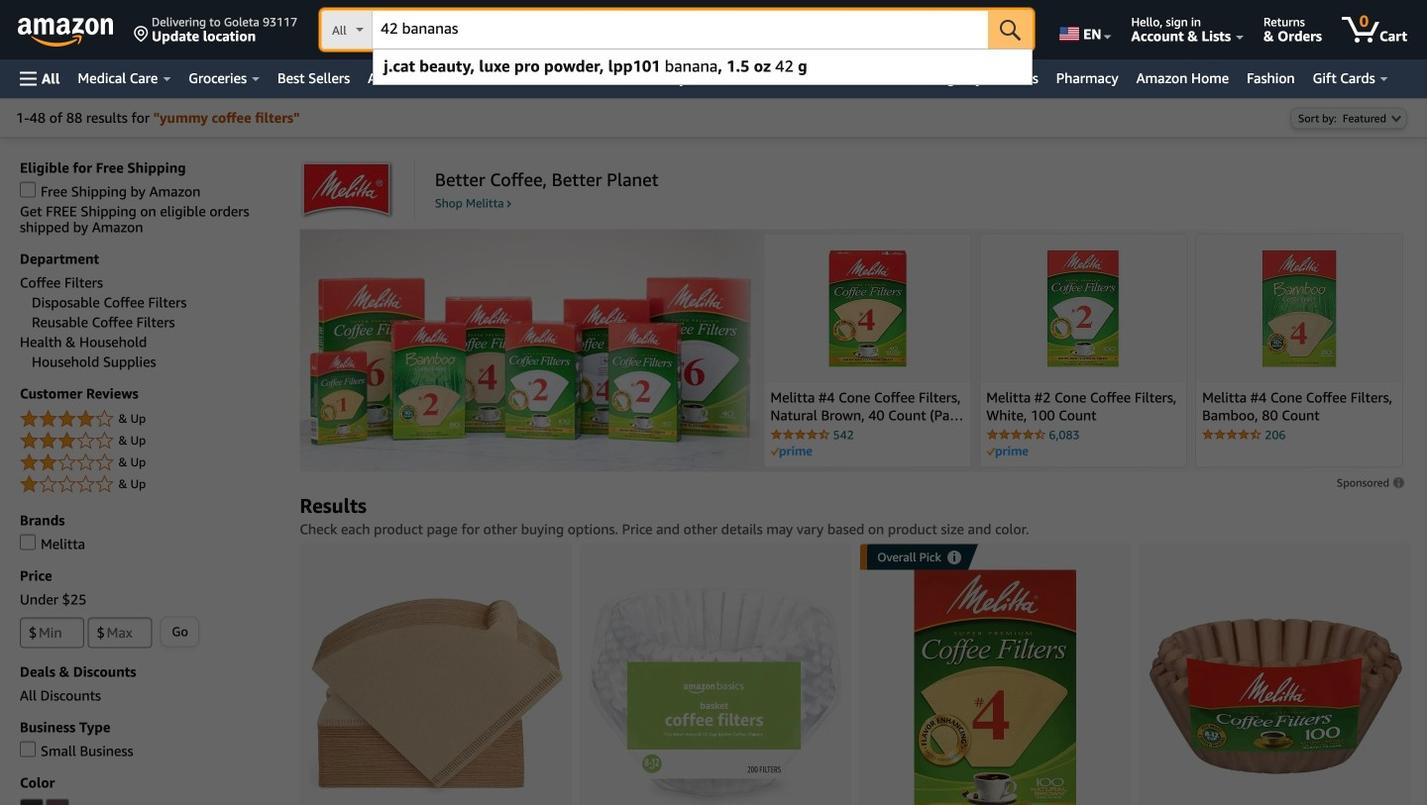 Task type: locate. For each thing, give the bounding box(es) containing it.
none search field inside navigation navigation
[[321, 10, 1033, 52]]

dropdown image
[[1392, 114, 1402, 122]]

2 stars & up element
[[20, 451, 280, 475]]

None search field
[[321, 10, 1033, 52]]

amazon basics basket coffee filters for 8-12 cup coffee makers, white, 200 count image
[[589, 588, 843, 806]]

melitta super premium no. 4 coffee paper filter, natural brown, 100 count image
[[915, 570, 1077, 806]]

0 vertical spatial checkbox image
[[20, 535, 36, 551]]

checkbox image
[[20, 535, 36, 551], [20, 742, 36, 758]]

checkbox image
[[20, 182, 36, 198]]

eligible for prime. image
[[987, 446, 1028, 458]]

melitta basket coffee filters natural brown unbleached 100 count image
[[1149, 619, 1403, 776]]

None submit
[[988, 10, 1033, 50]]

1 vertical spatial checkbox image
[[20, 742, 36, 758]]

navigation navigation
[[0, 0, 1427, 98]]



Task type: describe. For each thing, give the bounding box(es) containing it.
4 stars & up element
[[20, 408, 280, 432]]

1 star & up element
[[20, 473, 280, 497]]

eligible for prime. image
[[771, 446, 812, 458]]

3 stars & up element
[[20, 430, 280, 453]]

Min text field
[[20, 618, 84, 649]]

sponsored ad - niveaya 200 count coffee filters - size 02, coffee filters, natural paper coffee filter, coffee filter 2 co... image
[[309, 599, 563, 796]]

1 checkbox image from the top
[[20, 535, 36, 551]]

Search Amazon text field
[[373, 11, 988, 49]]

amazon image
[[18, 18, 114, 48]]

none submit inside search box
[[988, 10, 1033, 50]]

Max text field
[[88, 618, 152, 649]]

2 checkbox image from the top
[[20, 742, 36, 758]]



Task type: vqa. For each thing, say whether or not it's contained in the screenshot.
16 link on the top of page
no



